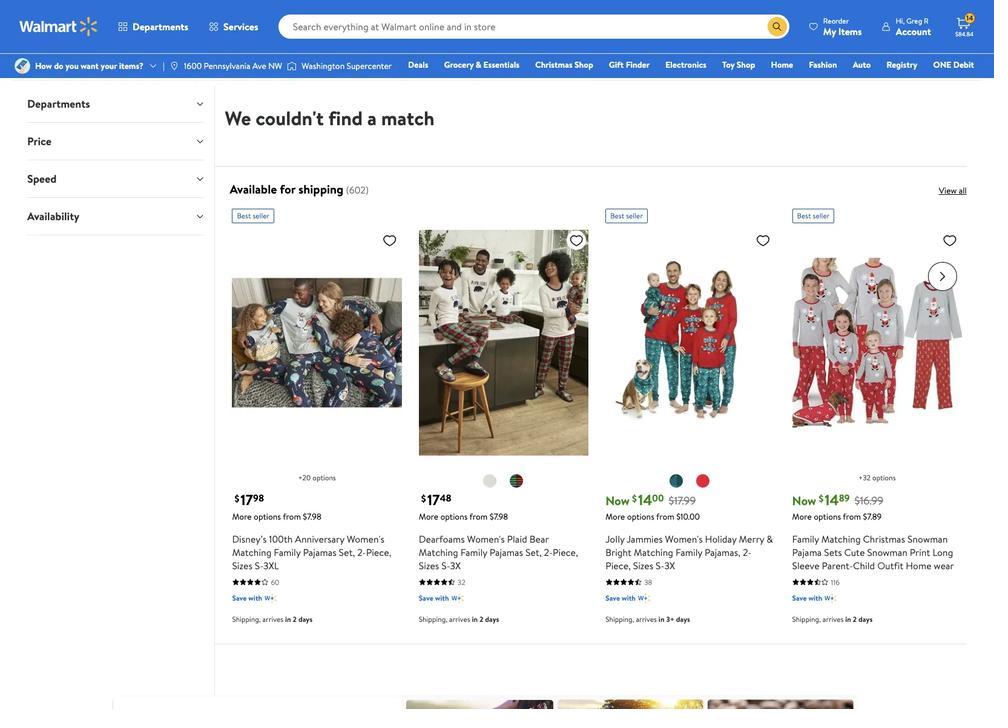 Task type: locate. For each thing, give the bounding box(es) containing it.
0 horizontal spatial sizes
[[232, 560, 252, 573]]

from down 89
[[843, 511, 861, 523]]

14
[[967, 13, 974, 23], [638, 490, 652, 510], [825, 490, 839, 510]]

2 horizontal spatial women's
[[665, 533, 703, 546]]

2 save from the left
[[419, 593, 434, 604]]

christmas down walmart site-wide search field
[[535, 59, 573, 71]]

1 women's from the left
[[347, 533, 385, 546]]

1 horizontal spatial piece,
[[553, 546, 578, 560]]

3x inside dearfoams women's plaid bear matching family pajamas set, 2-piece, sizes s-3x
[[450, 560, 461, 573]]

more up jolly
[[606, 511, 625, 523]]

home
[[771, 59, 794, 71], [906, 560, 932, 573]]

1 from from the left
[[283, 511, 301, 523]]

view all
[[939, 185, 967, 197]]

dearfoams
[[419, 533, 465, 546]]

all right do
[[66, 47, 75, 60]]

2 horizontal spatial best seller
[[797, 211, 830, 221]]

women's left plaid
[[467, 533, 505, 546]]

1 horizontal spatial walmart plus image
[[825, 593, 837, 605]]

departments down do
[[27, 96, 90, 111]]

0 horizontal spatial 17
[[241, 490, 253, 510]]

days for $16.99
[[859, 615, 873, 625]]

1 horizontal spatial shipping, arrives in 2 days
[[419, 615, 499, 625]]

departments inside tab
[[27, 96, 90, 111]]

0 horizontal spatial walmart plus image
[[265, 593, 277, 605]]

more inside now $ 14 00 $17.99 more options from $10.00
[[606, 511, 625, 523]]

with for $16.99
[[809, 593, 823, 604]]

matching
[[822, 533, 861, 546], [232, 546, 272, 560], [419, 546, 458, 560], [634, 546, 674, 560]]

0 horizontal spatial walmart plus image
[[452, 593, 464, 605]]

1 horizontal spatial women's
[[467, 533, 505, 546]]

with down sleeve
[[809, 593, 823, 604]]

2 horizontal spatial  image
[[287, 60, 297, 72]]

couldn't
[[256, 105, 324, 131]]

1 horizontal spatial $7.98
[[490, 511, 508, 523]]

0 horizontal spatial piece,
[[366, 546, 391, 560]]

all inside the 'shop all' link
[[66, 47, 75, 60]]

1 shipping, from the left
[[232, 615, 261, 625]]

christmas down $7.89 on the bottom of page
[[863, 533, 906, 546]]

1 horizontal spatial pajamas
[[490, 546, 523, 560]]

disney's 100th anniversary women's matching family pajamas set, 2-piece, sizes s-3xl
[[232, 533, 391, 573]]

3 shipping, arrives in 2 days from the left
[[793, 615, 873, 625]]

1 horizontal spatial 14
[[825, 490, 839, 510]]

0 horizontal spatial  image
[[15, 58, 30, 74]]

departments button up faves
[[108, 12, 199, 41]]

from inside now $ 14 00 $17.99 more options from $10.00
[[656, 511, 675, 523]]

& left socks
[[476, 59, 482, 71]]

1 $ from the left
[[235, 492, 239, 506]]

you
[[65, 60, 79, 72]]

0 horizontal spatial shipping, arrives in 2 days
[[232, 615, 313, 625]]

0 horizontal spatial fashion
[[624, 56, 656, 70]]

2 arrives from the left
[[449, 615, 470, 625]]

grinch link
[[173, 0, 236, 61]]

from down oatmeal icon
[[470, 511, 488, 523]]

 image
[[15, 58, 30, 74], [287, 60, 297, 72], [169, 61, 179, 71]]

s- inside dearfoams women's plaid bear matching family pajamas set, 2-piece, sizes s-3x
[[442, 560, 450, 573]]

more up disney's on the bottom left
[[232, 511, 252, 523]]

shipping, for 17
[[232, 615, 261, 625]]

1 horizontal spatial fashion
[[809, 59, 837, 71]]

bear
[[530, 533, 549, 546]]

0 horizontal spatial christmas
[[535, 59, 573, 71]]

1 horizontal spatial best
[[611, 211, 625, 221]]

piece, inside dearfoams women's plaid bear matching family pajamas set, 2-piece, sizes s-3x
[[553, 546, 578, 560]]

in
[[285, 615, 291, 625], [472, 615, 478, 625], [659, 615, 665, 625], [846, 615, 851, 625]]

family left pajamas,
[[676, 546, 703, 560]]

1 with from the left
[[248, 593, 262, 604]]

matching inside family matching christmas snowman pajama sets cute snowman print long sleeve parent-child outfit home wear
[[822, 533, 861, 546]]

1 arrives from the left
[[263, 615, 284, 625]]

3 in from the left
[[659, 615, 665, 625]]

options inside now $ 14 00 $17.99 more options from $10.00
[[627, 511, 655, 523]]

0 vertical spatial all
[[66, 47, 75, 60]]

2- right plaid
[[544, 546, 553, 560]]

1 more from the left
[[232, 511, 252, 523]]

pajamas inside disney's 100th anniversary women's matching family pajamas set, 2-piece, sizes s-3xl
[[303, 546, 337, 560]]

now up jolly
[[606, 493, 630, 509]]

1 save from the left
[[232, 593, 247, 604]]

2 walmart plus image from the left
[[638, 593, 650, 605]]

3 s- from the left
[[656, 560, 665, 573]]

options down 98
[[254, 511, 281, 523]]

merry
[[739, 533, 765, 546]]

shop all image
[[37, 0, 81, 44]]

walmart plus image down 38
[[638, 593, 650, 605]]

3 save with from the left
[[606, 593, 636, 604]]

sizes for disney's 100th anniversary women's matching family pajamas set, 2-piece, sizes s-3xl
[[232, 560, 252, 573]]

1 horizontal spatial walmart plus image
[[638, 593, 650, 605]]

3 seller from the left
[[813, 211, 830, 221]]

save with up shipping, arrives in 3+ days at bottom right
[[606, 593, 636, 604]]

match
[[381, 105, 435, 131]]

1 horizontal spatial best seller
[[611, 211, 643, 221]]

now inside now $ 14 00 $17.99 more options from $10.00
[[606, 493, 630, 509]]

2 more from the left
[[419, 511, 439, 523]]

family
[[793, 533, 819, 546], [274, 546, 301, 560], [461, 546, 488, 560], [676, 546, 703, 560]]

2 pajamas from the left
[[490, 546, 523, 560]]

2 horizontal spatial sizes
[[633, 560, 654, 573]]

piece, for bear
[[553, 546, 578, 560]]

3 from from the left
[[656, 511, 675, 523]]

4 days from the left
[[859, 615, 873, 625]]

best seller for $16.99
[[797, 211, 830, 221]]

arrives down 32
[[449, 615, 470, 625]]

set, inside disney's 100th anniversary women's matching family pajamas set, 2-piece, sizes s-3xl
[[339, 546, 355, 560]]

0 horizontal spatial best
[[237, 211, 251, 221]]

socks
[[483, 56, 506, 70]]

washington
[[302, 60, 345, 72]]

4 arrives from the left
[[823, 615, 844, 625]]

s- inside disney's 100th anniversary women's matching family pajamas set, 2-piece, sizes s-3xl
[[255, 560, 264, 573]]

1 best seller from the left
[[237, 211, 270, 221]]

shop left you
[[42, 47, 63, 60]]

14 inside now $ 14 89 $16.99 more options from $7.89
[[825, 490, 839, 510]]

2 horizontal spatial 2
[[853, 615, 857, 625]]

0 horizontal spatial 3x
[[450, 560, 461, 573]]

1 $7.98 from the left
[[303, 511, 321, 523]]

1 product group from the left
[[232, 204, 402, 630]]

1 seller from the left
[[253, 211, 270, 221]]

1 horizontal spatial sizes
[[419, 560, 439, 573]]

from down 00
[[656, 511, 675, 523]]

one debit walmart+
[[934, 59, 974, 88]]

we couldn't find a match
[[225, 105, 435, 131]]

32
[[458, 578, 466, 588]]

toy shop link
[[717, 58, 761, 71]]

availability
[[27, 209, 79, 224]]

slippers
[[474, 47, 507, 60]]

shop right toy
[[737, 59, 756, 71]]

4 in from the left
[[846, 615, 851, 625]]

Search search field
[[278, 15, 790, 39]]

1 walmart plus image from the left
[[265, 593, 277, 605]]

do
[[54, 60, 63, 72]]

1 vertical spatial departments
[[27, 96, 90, 111]]

walmart plus image
[[452, 593, 464, 605], [825, 593, 837, 605]]

walmart plus image down 116
[[825, 593, 837, 605]]

sizes inside disney's 100th anniversary women's matching family pajamas set, 2-piece, sizes s-3xl
[[232, 560, 252, 573]]

next slide for available for shipping list image
[[928, 262, 958, 291]]

3 sizes from the left
[[633, 560, 654, 573]]

pajamas
[[303, 546, 337, 560], [490, 546, 523, 560]]

departments tab
[[18, 85, 215, 122]]

0 vertical spatial departments
[[133, 20, 188, 33]]

& right "merry"
[[767, 533, 773, 546]]

walmart plus image down '60'
[[265, 593, 277, 605]]

women's right anniversary
[[347, 533, 385, 546]]

arrives left 3+
[[636, 615, 657, 625]]

+32
[[859, 473, 871, 483]]

walmart plus image for 98
[[265, 593, 277, 605]]

$16.99
[[855, 493, 884, 509]]

2 now from the left
[[793, 493, 817, 509]]

$7.89
[[863, 511, 882, 523]]

matching up 38
[[634, 546, 674, 560]]

s- down disney's on the bottom left
[[255, 560, 264, 573]]

shop for christmas shop
[[575, 59, 593, 71]]

3 save from the left
[[606, 593, 620, 604]]

now left 89
[[793, 493, 817, 509]]

2 3x from the left
[[665, 560, 675, 573]]

0 horizontal spatial home
[[771, 59, 794, 71]]

pajamas left bear in the bottom of the page
[[490, 546, 523, 560]]

r
[[924, 15, 929, 26]]

$
[[235, 492, 239, 506], [421, 492, 426, 506], [632, 492, 637, 506], [819, 492, 824, 506]]

save with down disney's on the bottom left
[[232, 593, 262, 604]]

1 17 from the left
[[241, 490, 253, 510]]

grinch
[[190, 47, 218, 60]]

animal everything image
[[328, 0, 371, 44]]

1 s- from the left
[[255, 560, 264, 573]]

0 horizontal spatial pajamas
[[303, 546, 337, 560]]

accessories link
[[536, 0, 599, 61]]

17 up dearfoams on the left of the page
[[427, 490, 440, 510]]

grocery
[[444, 59, 474, 71]]

2 horizontal spatial 14
[[967, 13, 974, 23]]

add to favorites list, dearfoams women's plaid bear matching family pajamas set, 2-piece, sizes s-3x image
[[569, 233, 584, 248]]

supercenter
[[347, 60, 392, 72]]

options down 89
[[814, 511, 841, 523]]

save with for $17.99
[[606, 593, 636, 604]]

matching up '60'
[[232, 546, 272, 560]]

1 save with from the left
[[232, 593, 262, 604]]

3 best from the left
[[797, 211, 811, 221]]

disney's
[[232, 533, 267, 546]]

price button
[[18, 123, 215, 160]]

4 save with from the left
[[793, 593, 823, 604]]

onesies
[[405, 47, 439, 60]]

sizes down dearfoams on the left of the page
[[419, 560, 439, 573]]

1 days from the left
[[299, 615, 313, 625]]

2 $ from the left
[[421, 492, 426, 506]]

0 vertical spatial departments button
[[108, 12, 199, 41]]

0 horizontal spatial seller
[[253, 211, 270, 221]]

s- down jammies
[[656, 560, 665, 573]]

family inside disney's 100th anniversary women's matching family pajamas set, 2-piece, sizes s-3xl
[[274, 546, 301, 560]]

more
[[232, 511, 252, 523], [419, 511, 439, 523], [606, 511, 625, 523], [793, 511, 812, 523]]

4 save from the left
[[793, 593, 807, 604]]

christmas
[[535, 59, 573, 71], [863, 533, 906, 546]]

christmas shop
[[535, 59, 593, 71]]

days for 17
[[299, 615, 313, 625]]

onesies link
[[391, 0, 454, 61]]

home inside family matching christmas snowman pajama sets cute snowman print long sleeve parent-child outfit home wear
[[906, 560, 932, 573]]

1 horizontal spatial  image
[[169, 61, 179, 71]]

matching inside disney's 100th anniversary women's matching family pajamas set, 2-piece, sizes s-3xl
[[232, 546, 272, 560]]

matching up 32
[[419, 546, 458, 560]]

|
[[163, 60, 165, 72]]

1 horizontal spatial &
[[509, 47, 516, 60]]

available
[[230, 181, 277, 197]]

2 17 from the left
[[427, 490, 440, 510]]

17 inside the $ 17 48 more options from $7.98
[[427, 490, 440, 510]]

shipping,
[[232, 615, 261, 625], [419, 615, 448, 625], [606, 615, 634, 625], [793, 615, 821, 625]]

women's inside jolly jammies women's holiday merry & bright matching family pajamas, 2- piece, sizes s-3x
[[665, 533, 703, 546]]

pajamas for plaid
[[490, 546, 523, 560]]

one debit link
[[928, 58, 980, 71]]

2 horizontal spatial seller
[[813, 211, 830, 221]]

2 sizes from the left
[[419, 560, 439, 573]]

2 horizontal spatial shop
[[737, 59, 756, 71]]

2 product group from the left
[[419, 204, 589, 630]]

1 sizes from the left
[[232, 560, 252, 573]]

piece, right bear in the bottom of the page
[[553, 546, 578, 560]]

jolly
[[606, 533, 625, 546]]

4 more from the left
[[793, 511, 812, 523]]

& right socks
[[509, 47, 516, 60]]

0 horizontal spatial set,
[[339, 546, 355, 560]]

with up shipping, arrives in 3+ days at bottom right
[[622, 593, 636, 604]]

0 horizontal spatial s-
[[255, 560, 264, 573]]

$7.98 inside $ 17 98 more options from $7.98
[[303, 511, 321, 523]]

 image right nw
[[287, 60, 297, 72]]

1 2- from the left
[[357, 546, 366, 560]]

$7.98 for 98
[[303, 511, 321, 523]]

2- right pajamas,
[[743, 546, 752, 560]]

 image left how
[[15, 58, 30, 74]]

2- inside jolly jammies women's holiday merry & bright matching family pajamas, 2- piece, sizes s-3x
[[743, 546, 752, 560]]

3 women's from the left
[[665, 533, 703, 546]]

options inside now $ 14 89 $16.99 more options from $7.89
[[814, 511, 841, 523]]

0 horizontal spatial 2-
[[357, 546, 366, 560]]

3 more from the left
[[606, 511, 625, 523]]

14 left the $17.99
[[638, 490, 652, 510]]

$ 17 48 more options from $7.98
[[419, 490, 508, 523]]

piece, down jolly
[[606, 560, 631, 573]]

0 horizontal spatial now
[[606, 493, 630, 509]]

matching up parent-
[[822, 533, 861, 546]]

4 with from the left
[[809, 593, 823, 604]]

2 from from the left
[[470, 511, 488, 523]]

options down the 48
[[441, 511, 468, 523]]

save with down sleeve
[[793, 593, 823, 604]]

0 horizontal spatial departments
[[27, 96, 90, 111]]

3x up 32
[[450, 560, 461, 573]]

piece, right anniversary
[[366, 546, 391, 560]]

save for $16.99
[[793, 593, 807, 604]]

save with down dearfoams on the left of the page
[[419, 593, 449, 604]]

14 for $16.99
[[825, 490, 839, 510]]

$ left 98
[[235, 492, 239, 506]]

116
[[831, 578, 840, 588]]

1 vertical spatial christmas
[[863, 533, 906, 546]]

4 shipping, from the left
[[793, 615, 821, 625]]

save with for 17
[[232, 593, 262, 604]]

$ left the 48
[[421, 492, 426, 506]]

3 best seller from the left
[[797, 211, 830, 221]]

2 seller from the left
[[626, 211, 643, 221]]

s- down dearfoams on the left of the page
[[442, 560, 450, 573]]

snowman left print
[[868, 546, 908, 560]]

available for shipping (602)
[[230, 181, 369, 197]]

services button
[[199, 12, 269, 41]]

s- for 3xl
[[255, 560, 264, 573]]

arrives down '60'
[[263, 615, 284, 625]]

2- right anniversary
[[357, 546, 366, 560]]

now inside now $ 14 89 $16.99 more options from $7.89
[[793, 493, 817, 509]]

2- inside disney's 100th anniversary women's matching family pajamas set, 2-piece, sizes s-3xl
[[357, 546, 366, 560]]

17 for 98
[[241, 490, 253, 510]]

2 horizontal spatial 2-
[[743, 546, 752, 560]]

pajamas,
[[705, 546, 741, 560]]

$ inside $ 17 98 more options from $7.98
[[235, 492, 239, 506]]

home left wear
[[906, 560, 932, 573]]

one
[[934, 59, 952, 71]]

all
[[66, 47, 75, 60], [959, 185, 967, 197]]

2 horizontal spatial best
[[797, 211, 811, 221]]

1 horizontal spatial 2
[[480, 615, 484, 625]]

$ inside the $ 17 48 more options from $7.98
[[421, 492, 426, 506]]

departments up faves
[[133, 20, 188, 33]]

1 vertical spatial departments button
[[18, 85, 215, 122]]

1 horizontal spatial 17
[[427, 490, 440, 510]]

3 with from the left
[[622, 593, 636, 604]]

14 up $84.84
[[967, 13, 974, 23]]

0 horizontal spatial best seller
[[237, 211, 270, 221]]

2 horizontal spatial piece,
[[606, 560, 631, 573]]

women's down the '$10.00'
[[665, 533, 703, 546]]

0 horizontal spatial all
[[66, 47, 75, 60]]

1 horizontal spatial seller
[[626, 211, 643, 221]]

more inside now $ 14 89 $16.99 more options from $7.89
[[793, 511, 812, 523]]

walmart plus image
[[265, 593, 277, 605], [638, 593, 650, 605]]

options inside the $ 17 48 more options from $7.98
[[441, 511, 468, 523]]

$7.98 up anniversary
[[303, 511, 321, 523]]

pajamas inside dearfoams women's plaid bear matching family pajamas set, 2-piece, sizes s-3x
[[490, 546, 523, 560]]

shipping, arrives in 3+ days
[[606, 615, 690, 625]]

2 best seller from the left
[[611, 211, 643, 221]]

sizes up 38
[[633, 560, 654, 573]]

3 arrives from the left
[[636, 615, 657, 625]]

shop left gift
[[575, 59, 593, 71]]

2 horizontal spatial &
[[767, 533, 773, 546]]

2 2- from the left
[[544, 546, 553, 560]]

1 horizontal spatial all
[[959, 185, 967, 197]]

1 best from the left
[[237, 211, 251, 221]]

2-
[[357, 546, 366, 560], [544, 546, 553, 560], [743, 546, 752, 560]]

from up 100th at bottom
[[283, 511, 301, 523]]

1600
[[184, 60, 202, 72]]

2 horizontal spatial s-
[[656, 560, 665, 573]]

3 2 from the left
[[853, 615, 857, 625]]

departments button
[[108, 12, 199, 41], [18, 85, 215, 122]]

reorder
[[824, 15, 849, 26]]

1 horizontal spatial shop
[[575, 59, 593, 71]]

3 2- from the left
[[743, 546, 752, 560]]

1 shipping, arrives in 2 days from the left
[[232, 615, 313, 625]]

14 left "$16.99"
[[825, 490, 839, 510]]

add to favorites list, family matching christmas snowman pajama sets cute snowman print long sleeve parent-child outfit home wear image
[[943, 233, 957, 248]]

with down disney's on the bottom left
[[248, 593, 262, 604]]

pajamas right 100th at bottom
[[303, 546, 337, 560]]

14 inside now $ 14 00 $17.99 more options from $10.00
[[638, 490, 652, 510]]

save for $17.99
[[606, 593, 620, 604]]

17 up disney's on the bottom left
[[241, 490, 253, 510]]

 image right |
[[169, 61, 179, 71]]

sizes for dearfoams women's plaid bear matching family pajamas set, 2-piece, sizes s-3x
[[419, 560, 439, 573]]

faves
[[137, 47, 158, 60]]

2 set, from the left
[[526, 546, 542, 560]]

$ left 89
[[819, 492, 824, 506]]

1 in from the left
[[285, 615, 291, 625]]

red merry image
[[696, 474, 711, 489]]

availability tab
[[18, 198, 215, 235]]

3 days from the left
[[676, 615, 690, 625]]

shipping, arrives in 2 days down '60'
[[232, 615, 313, 625]]

& inside slippers & socks
[[509, 47, 516, 60]]

in for $17.99
[[659, 615, 665, 625]]

view all link
[[939, 185, 967, 197]]

17 inside $ 17 98 more options from $7.98
[[241, 490, 253, 510]]

options up jammies
[[627, 511, 655, 523]]

0 horizontal spatial women's
[[347, 533, 385, 546]]

1 2 from the left
[[293, 615, 297, 625]]

all right view
[[959, 185, 967, 197]]

christmas inside family matching christmas snowman pajama sets cute snowman print long sleeve parent-child outfit home wear
[[863, 533, 906, 546]]

all for shop all
[[66, 47, 75, 60]]

0 horizontal spatial 2
[[293, 615, 297, 625]]

family up 32
[[461, 546, 488, 560]]

now for $16.99
[[793, 493, 817, 509]]

reorder my items
[[824, 15, 862, 38]]

0 horizontal spatial $7.98
[[303, 511, 321, 523]]

+20 options
[[298, 473, 336, 483]]

slippers & socks image
[[473, 0, 517, 44]]

1 vertical spatial home
[[906, 560, 932, 573]]

2 for $
[[853, 615, 857, 625]]

sizes down disney's on the bottom left
[[232, 560, 252, 573]]

fashion
[[624, 56, 656, 70], [809, 59, 837, 71]]

shipping, for $17.99
[[606, 615, 634, 625]]

walmart plus image down 32
[[452, 593, 464, 605]]

electronics
[[666, 59, 707, 71]]

1 vertical spatial all
[[959, 185, 967, 197]]

$7.98 inside the $ 17 48 more options from $7.98
[[490, 511, 508, 523]]

more up dearfoams on the left of the page
[[419, 511, 439, 523]]

set, inside dearfoams women's plaid bear matching family pajamas set, 2-piece, sizes s-3x
[[526, 546, 542, 560]]

festive faves image
[[110, 0, 153, 44]]

shipping, arrives in 2 days down 116
[[793, 615, 873, 625]]

plaid image
[[509, 474, 524, 489]]

home down the search icon
[[771, 59, 794, 71]]

$7.98 up plaid
[[490, 511, 508, 523]]

in for 17
[[285, 615, 291, 625]]

0 horizontal spatial 14
[[638, 490, 652, 510]]

hanukkah fashion link
[[609, 0, 672, 70]]

with down dearfoams on the left of the page
[[435, 593, 449, 604]]

shipping, arrives in 2 days down 32
[[419, 615, 499, 625]]

1 now from the left
[[606, 493, 630, 509]]

animal everything link
[[318, 0, 381, 70]]

shop for toy shop
[[737, 59, 756, 71]]

onesies image
[[400, 0, 444, 44]]

more up pajama
[[793, 511, 812, 523]]

family up sleeve
[[793, 533, 819, 546]]

2 women's from the left
[[467, 533, 505, 546]]

3 shipping, from the left
[[606, 615, 634, 625]]

2 best from the left
[[611, 211, 625, 221]]

1 horizontal spatial 2-
[[544, 546, 553, 560]]

0 horizontal spatial shop
[[42, 47, 63, 60]]

piece, inside disney's 100th anniversary women's matching family pajamas set, 2-piece, sizes s-3xl
[[366, 546, 391, 560]]

3x right the 'bright'
[[665, 560, 675, 573]]

1 horizontal spatial now
[[793, 493, 817, 509]]

registry
[[887, 59, 918, 71]]

1 horizontal spatial 3x
[[665, 560, 675, 573]]

best
[[237, 211, 251, 221], [611, 211, 625, 221], [797, 211, 811, 221]]

2 horizontal spatial shipping, arrives in 2 days
[[793, 615, 873, 625]]

3 $ from the left
[[632, 492, 637, 506]]

1 3x from the left
[[450, 560, 461, 573]]

1 horizontal spatial set,
[[526, 546, 542, 560]]

& inside jolly jammies women's holiday merry & bright matching family pajamas, 2- piece, sizes s-3x
[[767, 533, 773, 546]]

1 horizontal spatial christmas
[[863, 533, 906, 546]]

arrives
[[263, 615, 284, 625], [449, 615, 470, 625], [636, 615, 657, 625], [823, 615, 844, 625]]

auto
[[853, 59, 871, 71]]

save
[[232, 593, 247, 604], [419, 593, 434, 604], [606, 593, 620, 604], [793, 593, 807, 604]]

1 pajamas from the left
[[303, 546, 337, 560]]

3 product group from the left
[[606, 204, 776, 630]]

4 $ from the left
[[819, 492, 824, 506]]

family up '60'
[[274, 546, 301, 560]]

matching inside jolly jammies women's holiday merry & bright matching family pajamas, 2- piece, sizes s-3x
[[634, 546, 674, 560]]

1 horizontal spatial s-
[[442, 560, 450, 573]]

electronics link
[[660, 58, 712, 71]]

$ left 00
[[632, 492, 637, 506]]

1 set, from the left
[[339, 546, 355, 560]]

2 s- from the left
[[442, 560, 450, 573]]

from
[[283, 511, 301, 523], [470, 511, 488, 523], [656, 511, 675, 523], [843, 511, 861, 523]]

2 $7.98 from the left
[[490, 511, 508, 523]]

seller
[[253, 211, 270, 221], [626, 211, 643, 221], [813, 211, 830, 221]]

departments button up 'price' tab
[[18, 85, 215, 122]]

0 horizontal spatial &
[[476, 59, 482, 71]]

family matching christmas snowman pajama sets cute snowman print long sleeve parent-child outfit home wear
[[793, 533, 954, 573]]

2- inside dearfoams women's plaid bear matching family pajamas set, 2-piece, sizes s-3x
[[544, 546, 553, 560]]

4 from from the left
[[843, 511, 861, 523]]

product group
[[232, 204, 402, 630], [419, 204, 589, 630], [606, 204, 776, 630], [793, 204, 962, 630]]

arrives down 116
[[823, 615, 844, 625]]

hanukkah
[[620, 47, 661, 60]]

1 horizontal spatial home
[[906, 560, 932, 573]]

sizes inside dearfoams women's plaid bear matching family pajamas set, 2-piece, sizes s-3x
[[419, 560, 439, 573]]



Task type: describe. For each thing, give the bounding box(es) containing it.
debit
[[954, 59, 974, 71]]

washington supercenter
[[302, 60, 392, 72]]

14 for $17.99
[[638, 490, 652, 510]]

shipping, arrives in 2 days for 17
[[232, 615, 313, 625]]

best seller for $17.99
[[611, 211, 643, 221]]

hanukkah fashion image
[[618, 0, 662, 44]]

slippers & socks
[[474, 47, 516, 70]]

shop all link
[[27, 0, 90, 61]]

arrives for 17
[[263, 615, 284, 625]]

wear
[[934, 560, 954, 573]]

set, for bear
[[526, 546, 542, 560]]

bright
[[606, 546, 632, 560]]

animal everything
[[327, 47, 372, 70]]

toy shop
[[723, 59, 756, 71]]

green merry image
[[669, 474, 684, 489]]

with for $17.99
[[622, 593, 636, 604]]

+32 options
[[859, 473, 896, 483]]

walmart image
[[19, 17, 98, 36]]

essentials
[[484, 59, 520, 71]]

s- inside jolly jammies women's holiday merry & bright matching family pajamas, 2- piece, sizes s-3x
[[656, 560, 665, 573]]

0 vertical spatial home
[[771, 59, 794, 71]]

festive faves
[[105, 47, 158, 60]]

best for $16.99
[[797, 211, 811, 221]]

days for $17.99
[[676, 615, 690, 625]]

more inside the $ 17 48 more options from $7.98
[[419, 511, 439, 523]]

your
[[101, 60, 117, 72]]

ave
[[252, 60, 266, 72]]

 image for washington
[[287, 60, 297, 72]]

4 product group from the left
[[793, 204, 962, 630]]

& for socks
[[509, 47, 516, 60]]

plaids link
[[245, 0, 308, 61]]

services
[[224, 20, 258, 33]]

anniversary
[[295, 533, 345, 546]]

dearfoams women's plaid bear matching family pajamas set, 2-piece, sizes s-3x image
[[419, 228, 589, 458]]

2- for bear
[[544, 546, 553, 560]]

shipping, for $16.99
[[793, 615, 821, 625]]

child
[[853, 560, 875, 573]]

fashion inside "hanukkah fashion"
[[624, 56, 656, 70]]

long
[[933, 546, 954, 560]]

family matching christmas snowman pajama sets cute snowman print long sleeve parent-child outfit home wear image
[[793, 228, 962, 458]]

speed
[[27, 171, 57, 187]]

pajamas for anniversary
[[303, 546, 337, 560]]

best for 17
[[237, 211, 251, 221]]

save with for $16.99
[[793, 593, 823, 604]]

 image for 1600
[[169, 61, 179, 71]]

& for essentials
[[476, 59, 482, 71]]

2 save with from the left
[[419, 593, 449, 604]]

 image for how
[[15, 58, 30, 74]]

+20
[[298, 473, 311, 483]]

in for $16.99
[[846, 615, 851, 625]]

from inside now $ 14 89 $16.99 more options from $7.89
[[843, 511, 861, 523]]

89
[[839, 492, 850, 505]]

speed button
[[18, 161, 215, 197]]

best for $17.99
[[611, 211, 625, 221]]

how do you want your items?
[[35, 60, 144, 72]]

hanukkah fashion
[[620, 47, 661, 70]]

shipping
[[299, 181, 344, 197]]

now for $17.99
[[606, 493, 630, 509]]

holiday
[[705, 533, 737, 546]]

0 vertical spatial christmas
[[535, 59, 573, 71]]

$ inside now $ 14 89 $16.99 more options from $7.89
[[819, 492, 824, 506]]

hi,
[[896, 15, 905, 26]]

shop all
[[42, 47, 75, 60]]

arrives for $17.99
[[636, 615, 657, 625]]

for
[[280, 181, 296, 197]]

2 shipping, from the left
[[419, 615, 448, 625]]

women's inside dearfoams women's plaid bear matching family pajamas set, 2-piece, sizes s-3x
[[467, 533, 505, 546]]

options inside $ 17 98 more options from $7.98
[[254, 511, 281, 523]]

piece, for women's
[[366, 546, 391, 560]]

want
[[81, 60, 99, 72]]

disney's 100th anniversary women's matching family pajamas set, 2-piece, sizes s-3xl image
[[232, 228, 402, 458]]

add to favorites list, disney's 100th anniversary women's matching family pajamas set, 2-piece, sizes s-3xl image
[[383, 233, 397, 248]]

walmart plus image for 14
[[638, 593, 650, 605]]

women's inside disney's 100th anniversary women's matching family pajamas set, 2-piece, sizes s-3xl
[[347, 533, 385, 546]]

from inside the $ 17 48 more options from $7.98
[[470, 511, 488, 523]]

gift finder
[[609, 59, 650, 71]]

more inside $ 17 98 more options from $7.98
[[232, 511, 252, 523]]

family inside family matching christmas snowman pajama sets cute snowman print long sleeve parent-child outfit home wear
[[793, 533, 819, 546]]

38
[[645, 578, 652, 588]]

17 for 48
[[427, 490, 440, 510]]

fashion link
[[804, 58, 843, 71]]

plaids
[[265, 47, 289, 60]]

availability button
[[18, 198, 215, 235]]

2- for women's
[[357, 546, 366, 560]]

2 with from the left
[[435, 593, 449, 604]]

matching inside dearfoams women's plaid bear matching family pajamas set, 2-piece, sizes s-3x
[[419, 546, 458, 560]]

sizes inside jolly jammies women's holiday merry & bright matching family pajamas, 2- piece, sizes s-3x
[[633, 560, 654, 573]]

we
[[225, 105, 251, 131]]

accessories image
[[546, 0, 589, 44]]

pennsylvania
[[204, 60, 250, 72]]

best seller for 17
[[237, 211, 270, 221]]

$84.84
[[956, 30, 974, 38]]

print
[[910, 546, 931, 560]]

2 shipping, arrives in 2 days from the left
[[419, 615, 499, 625]]

festive
[[105, 47, 134, 60]]

view
[[939, 185, 957, 197]]

from inside $ 17 98 more options from $7.98
[[283, 511, 301, 523]]

registry link
[[881, 58, 923, 71]]

outfit
[[878, 560, 904, 573]]

jolly jammies women's holiday merry & bright matching family pajamas, 2-piece, sizes s-3x image
[[606, 228, 776, 458]]

2 in from the left
[[472, 615, 478, 625]]

$ inside now $ 14 00 $17.99 more options from $10.00
[[632, 492, 637, 506]]

(602)
[[346, 183, 369, 197]]

christmas shop link
[[530, 58, 599, 71]]

family inside dearfoams women's plaid bear matching family pajamas set, 2-piece, sizes s-3x
[[461, 546, 488, 560]]

1 walmart plus image from the left
[[452, 593, 464, 605]]

seller for $17.99
[[626, 211, 643, 221]]

$17.99
[[669, 493, 696, 509]]

price tab
[[18, 123, 215, 160]]

items
[[839, 25, 862, 38]]

hi, greg r account
[[896, 15, 931, 38]]

98
[[253, 492, 264, 505]]

greg
[[907, 15, 923, 26]]

seller for $16.99
[[813, 211, 830, 221]]

toy
[[723, 59, 735, 71]]

options right +20
[[313, 473, 336, 483]]

00
[[652, 492, 664, 505]]

set, for women's
[[339, 546, 355, 560]]

oatmeal image
[[483, 474, 497, 489]]

walmart+
[[938, 76, 974, 88]]

with for 17
[[248, 593, 262, 604]]

search icon image
[[773, 22, 782, 31]]

pajama
[[793, 546, 822, 560]]

everything
[[327, 56, 372, 70]]

grinch image
[[182, 0, 226, 44]]

3x inside jolly jammies women's holiday merry & bright matching family pajamas, 2- piece, sizes s-3x
[[665, 560, 675, 573]]

sleeve
[[793, 560, 820, 573]]

price
[[27, 134, 51, 149]]

gift
[[609, 59, 624, 71]]

2 for 17
[[293, 615, 297, 625]]

deals link
[[403, 58, 434, 71]]

3xl
[[264, 560, 279, 573]]

plaids image
[[255, 0, 299, 44]]

snowman up wear
[[908, 533, 948, 546]]

festive faves link
[[100, 0, 163, 61]]

2 days from the left
[[485, 615, 499, 625]]

fashion inside "link"
[[809, 59, 837, 71]]

$7.98 for 48
[[490, 511, 508, 523]]

options right +32
[[873, 473, 896, 483]]

seller for 17
[[253, 211, 270, 221]]

$10.00
[[677, 511, 700, 523]]

Walmart Site-Wide search field
[[278, 15, 790, 39]]

arrives for $16.99
[[823, 615, 844, 625]]

items?
[[119, 60, 144, 72]]

account
[[896, 25, 931, 38]]

nw
[[268, 60, 282, 72]]

$ 17 98 more options from $7.98
[[232, 490, 321, 523]]

slippers & socks link
[[463, 0, 526, 70]]

1 horizontal spatial departments
[[133, 20, 188, 33]]

animal
[[335, 47, 364, 60]]

piece, inside jolly jammies women's holiday merry & bright matching family pajamas, 2- piece, sizes s-3x
[[606, 560, 631, 573]]

speed tab
[[18, 161, 215, 197]]

walmart+ link
[[933, 75, 980, 88]]

100th
[[269, 533, 293, 546]]

save for 17
[[232, 593, 247, 604]]

find
[[329, 105, 363, 131]]

shipping, arrives in 2 days for $
[[793, 615, 873, 625]]

60
[[271, 578, 279, 588]]

2 walmart plus image from the left
[[825, 593, 837, 605]]

2 2 from the left
[[480, 615, 484, 625]]

grocery & essentials
[[444, 59, 520, 71]]

a
[[367, 105, 377, 131]]

family inside jolly jammies women's holiday merry & bright matching family pajamas, 2- piece, sizes s-3x
[[676, 546, 703, 560]]

s- for 3x
[[442, 560, 450, 573]]

all for view all
[[959, 185, 967, 197]]

add to favorites list, jolly jammies women's holiday merry & bright matching family pajamas, 2-piece, sizes s-3x image
[[756, 233, 771, 248]]



Task type: vqa. For each thing, say whether or not it's contained in the screenshot.
"Sellers"
no



